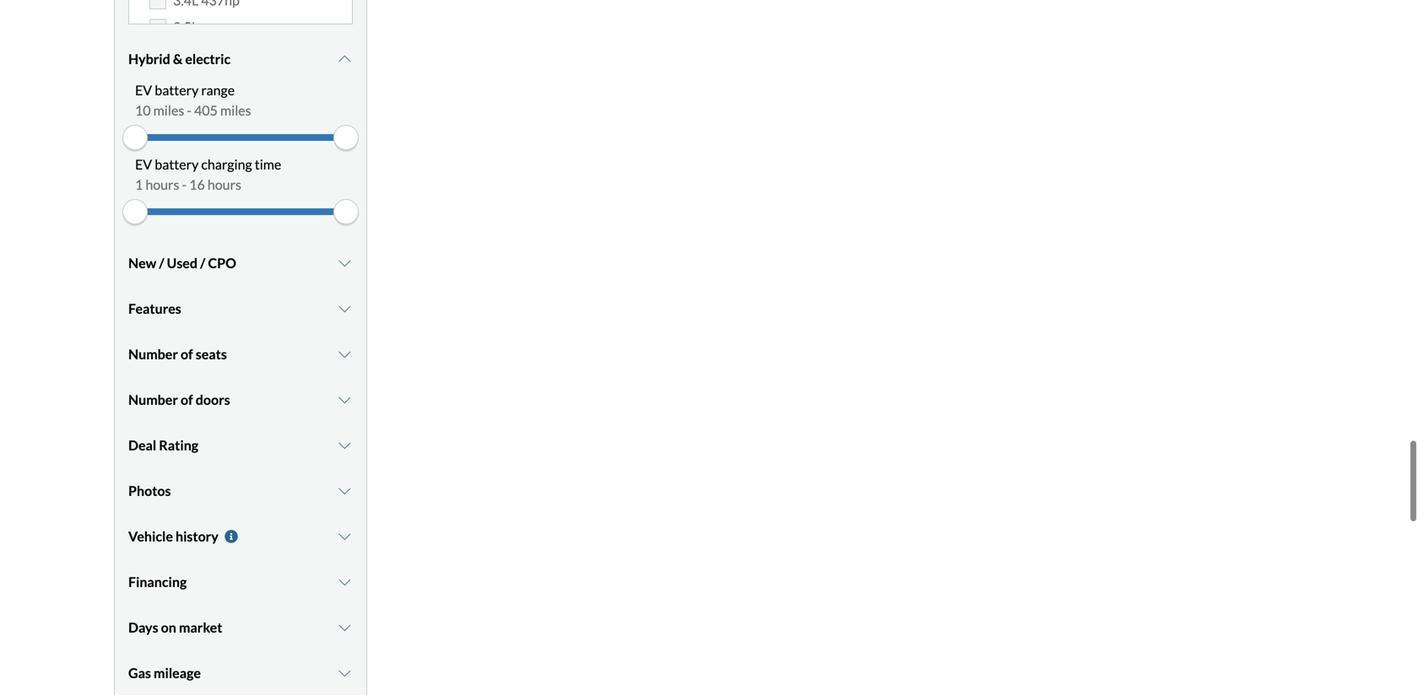 Task type: describe. For each thing, give the bounding box(es) containing it.
range
[[201, 82, 235, 98]]

info circle image
[[223, 530, 240, 544]]

gas mileage
[[128, 665, 201, 682]]

ev battery range 10 miles - 405 miles
[[135, 82, 251, 119]]

gas mileage button
[[128, 653, 353, 695]]

days on market button
[[128, 607, 353, 649]]

4 chevron down image from the top
[[336, 530, 353, 544]]

ev battery charging time 1 hours - 16 hours
[[135, 156, 281, 193]]

number for number of doors
[[128, 392, 178, 408]]

hybrid & electric
[[128, 51, 231, 67]]

seats
[[196, 346, 227, 363]]

financing
[[128, 574, 187, 591]]

2 hours from the left
[[208, 176, 241, 193]]

chevron down image for new / used / cpo
[[336, 257, 353, 270]]

chevron down image for hybrid & electric
[[336, 52, 353, 66]]

2 miles from the left
[[220, 102, 251, 119]]

1 / from the left
[[159, 255, 164, 271]]

cpo
[[208, 255, 236, 271]]

used
[[167, 255, 198, 271]]

photos
[[128, 483, 171, 499]]

chevron down image for photos
[[336, 485, 353, 498]]

new
[[128, 255, 156, 271]]

ev for ev battery charging time
[[135, 156, 152, 173]]

financing button
[[128, 561, 353, 604]]

1 miles from the left
[[153, 102, 184, 119]]

electric
[[185, 51, 231, 67]]



Task type: locate. For each thing, give the bounding box(es) containing it.
1 hours from the left
[[146, 176, 179, 193]]

chevron down image for number of doors
[[336, 393, 353, 407]]

4 chevron down image from the top
[[336, 485, 353, 498]]

chevron down image inside gas mileage dropdown button
[[336, 667, 353, 681]]

5 chevron down image from the top
[[336, 667, 353, 681]]

of
[[181, 346, 193, 363], [181, 392, 193, 408]]

time
[[255, 156, 281, 173]]

ev up 10
[[135, 82, 152, 98]]

5 chevron down image from the top
[[336, 576, 353, 589]]

hybrid
[[128, 51, 170, 67]]

chevron down image for days on market
[[336, 621, 353, 635]]

3 chevron down image from the top
[[336, 439, 353, 453]]

10
[[135, 102, 151, 119]]

1 vertical spatial ev
[[135, 156, 152, 173]]

1 vertical spatial of
[[181, 392, 193, 408]]

chevron down image
[[336, 52, 353, 66], [336, 302, 353, 316], [336, 393, 353, 407], [336, 530, 353, 544], [336, 667, 353, 681]]

1 battery from the top
[[155, 82, 199, 98]]

/
[[159, 255, 164, 271], [200, 255, 205, 271]]

2 battery from the top
[[155, 156, 199, 173]]

1 number from the top
[[128, 346, 178, 363]]

chevron down image for gas mileage
[[336, 667, 353, 681]]

battery
[[155, 82, 199, 98], [155, 156, 199, 173]]

on
[[161, 620, 176, 636]]

mileage
[[154, 665, 201, 682]]

6 chevron down image from the top
[[336, 621, 353, 635]]

chevron down image for features
[[336, 302, 353, 316]]

chevron down image for financing
[[336, 576, 353, 589]]

hours down "charging"
[[208, 176, 241, 193]]

16
[[189, 176, 205, 193]]

2 ev from the top
[[135, 156, 152, 173]]

deal
[[128, 437, 156, 454]]

battery inside ev battery charging time 1 hours - 16 hours
[[155, 156, 199, 173]]

vehicle history button
[[128, 516, 353, 558]]

2 chevron down image from the top
[[336, 302, 353, 316]]

new / used / cpo
[[128, 255, 236, 271]]

&
[[173, 51, 183, 67]]

- left "16"
[[182, 176, 187, 193]]

doors
[[196, 392, 230, 408]]

battery inside ev battery range 10 miles - 405 miles
[[155, 82, 199, 98]]

1 vertical spatial battery
[[155, 156, 199, 173]]

1 ev from the top
[[135, 82, 152, 98]]

0 vertical spatial battery
[[155, 82, 199, 98]]

battery for -
[[155, 82, 199, 98]]

1 chevron down image from the top
[[336, 52, 353, 66]]

/ right new
[[159, 255, 164, 271]]

0 vertical spatial of
[[181, 346, 193, 363]]

1 of from the top
[[181, 346, 193, 363]]

chevron down image inside new / used / cpo dropdown button
[[336, 257, 353, 270]]

photos button
[[128, 470, 353, 513]]

gas
[[128, 665, 151, 682]]

chevron down image inside financing dropdown button
[[336, 576, 353, 589]]

chevron down image inside number of seats dropdown button
[[336, 348, 353, 361]]

1
[[135, 176, 143, 193]]

market
[[179, 620, 222, 636]]

ev for ev battery range
[[135, 82, 152, 98]]

1 vertical spatial -
[[182, 176, 187, 193]]

2 chevron down image from the top
[[336, 348, 353, 361]]

number up deal rating
[[128, 392, 178, 408]]

2 number from the top
[[128, 392, 178, 408]]

days
[[128, 620, 158, 636]]

chevron down image for number of seats
[[336, 348, 353, 361]]

0 vertical spatial number
[[128, 346, 178, 363]]

405
[[194, 102, 218, 119]]

chevron down image inside number of doors dropdown button
[[336, 393, 353, 407]]

1 chevron down image from the top
[[336, 257, 353, 270]]

0 vertical spatial -
[[187, 102, 192, 119]]

vehicle history
[[128, 529, 219, 545]]

2 of from the top
[[181, 392, 193, 408]]

2 / from the left
[[200, 255, 205, 271]]

number of doors
[[128, 392, 230, 408]]

chevron down image inside photos dropdown button
[[336, 485, 353, 498]]

hybrid & electric button
[[128, 38, 353, 80]]

1 horizontal spatial /
[[200, 255, 205, 271]]

chevron down image inside the days on market dropdown button
[[336, 621, 353, 635]]

miles right 10
[[153, 102, 184, 119]]

ev inside ev battery charging time 1 hours - 16 hours
[[135, 156, 152, 173]]

charging
[[201, 156, 252, 173]]

- left 405
[[187, 102, 192, 119]]

miles
[[153, 102, 184, 119], [220, 102, 251, 119]]

hours
[[146, 176, 179, 193], [208, 176, 241, 193]]

ev inside ev battery range 10 miles - 405 miles
[[135, 82, 152, 98]]

number of seats button
[[128, 333, 353, 376]]

- inside ev battery charging time 1 hours - 16 hours
[[182, 176, 187, 193]]

1 vertical spatial number
[[128, 392, 178, 408]]

miles down "range" at the top left of page
[[220, 102, 251, 119]]

chevron down image inside features "dropdown button"
[[336, 302, 353, 316]]

vehicle
[[128, 529, 173, 545]]

0 horizontal spatial miles
[[153, 102, 184, 119]]

rating
[[159, 437, 199, 454]]

0 vertical spatial ev
[[135, 82, 152, 98]]

new / used / cpo button
[[128, 242, 353, 285]]

features
[[128, 301, 181, 317]]

1 horizontal spatial hours
[[208, 176, 241, 193]]

-
[[187, 102, 192, 119], [182, 176, 187, 193]]

3 chevron down image from the top
[[336, 393, 353, 407]]

of for doors
[[181, 392, 193, 408]]

/ left cpo
[[200, 255, 205, 271]]

chevron down image inside deal rating dropdown button
[[336, 439, 353, 453]]

battery down &
[[155, 82, 199, 98]]

of left doors
[[181, 392, 193, 408]]

chevron down image
[[336, 257, 353, 270], [336, 348, 353, 361], [336, 439, 353, 453], [336, 485, 353, 498], [336, 576, 353, 589], [336, 621, 353, 635]]

number
[[128, 346, 178, 363], [128, 392, 178, 408]]

number of doors button
[[128, 379, 353, 421]]

of for seats
[[181, 346, 193, 363]]

number for number of seats
[[128, 346, 178, 363]]

0 horizontal spatial hours
[[146, 176, 179, 193]]

chevron down image for deal rating
[[336, 439, 353, 453]]

chevron down image inside hybrid & electric dropdown button
[[336, 52, 353, 66]]

number down features
[[128, 346, 178, 363]]

3.5l
[[173, 18, 199, 35]]

of left seats at the left of the page
[[181, 346, 193, 363]]

deal rating
[[128, 437, 199, 454]]

1 horizontal spatial miles
[[220, 102, 251, 119]]

- inside ev battery range 10 miles - 405 miles
[[187, 102, 192, 119]]

ev up '1'
[[135, 156, 152, 173]]

number of seats
[[128, 346, 227, 363]]

0 horizontal spatial /
[[159, 255, 164, 271]]

battery for hours
[[155, 156, 199, 173]]

deal rating button
[[128, 425, 353, 467]]

hours right '1'
[[146, 176, 179, 193]]

ev
[[135, 82, 152, 98], [135, 156, 152, 173]]

battery up "16"
[[155, 156, 199, 173]]

days on market
[[128, 620, 222, 636]]

features button
[[128, 288, 353, 330]]

history
[[176, 529, 219, 545]]



Task type: vqa. For each thing, say whether or not it's contained in the screenshot.
LEXUS HAS ONE FULLY BATTERY-ELECTRIC VEHICLE ON SALE TODAY. THE LEXUS RZ
no



